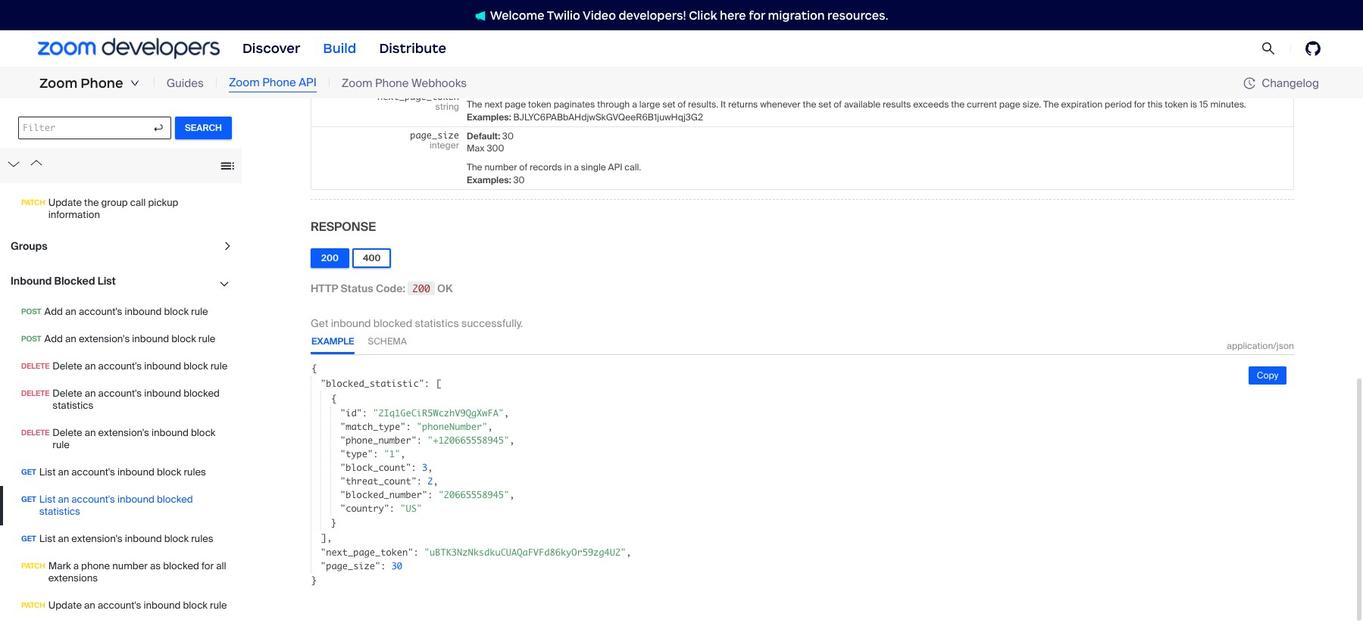 Task type: vqa. For each thing, say whether or not it's contained in the screenshot.
line
no



Task type: describe. For each thing, give the bounding box(es) containing it.
welcome
[[490, 8, 545, 22]]

migration
[[768, 8, 825, 22]]

phone for zoom phone api
[[262, 75, 296, 90]]

get inbound blocked statistics successfully.
[[311, 317, 523, 330]]

guides
[[167, 76, 204, 91]]

zoom phone webhooks
[[342, 76, 467, 91]]

welcome twilio video developers! click here for migration resources. link
[[460, 7, 904, 23]]

successfully.
[[462, 317, 523, 330]]

for
[[749, 8, 765, 22]]

ok
[[437, 282, 453, 295]]

zoom phone api
[[229, 75, 317, 90]]

changelog link
[[1244, 75, 1319, 91]]

code:
[[376, 282, 405, 295]]

http status code: 200 ok
[[311, 282, 453, 295]]

zoom for zoom phone api
[[229, 75, 260, 90]]

down image
[[130, 79, 139, 88]]

inbound
[[331, 317, 371, 330]]

developers!
[[619, 8, 686, 22]]



Task type: locate. For each thing, give the bounding box(es) containing it.
search image
[[1262, 42, 1276, 55], [1262, 42, 1276, 55]]

welcome twilio video developers! click here for migration resources.
[[490, 8, 888, 22]]

click
[[689, 8, 717, 22]]

phone left webhooks
[[375, 76, 409, 91]]

phone left api
[[262, 75, 296, 90]]

200 button
[[311, 248, 349, 268]]

notification image
[[475, 10, 490, 21], [475, 10, 486, 21]]

200
[[321, 252, 339, 264], [413, 282, 430, 295]]

400
[[363, 252, 381, 264]]

phone inside 'zoom phone api' link
[[262, 75, 296, 90]]

200 inside http status code: 200 ok
[[413, 282, 430, 295]]

phone left down icon
[[81, 75, 123, 92]]

1 horizontal spatial zoom
[[229, 75, 260, 90]]

phone for zoom phone
[[81, 75, 123, 92]]

video
[[583, 8, 616, 22]]

2 phone from the left
[[262, 75, 296, 90]]

resources.
[[828, 8, 888, 22]]

zoom for zoom phone
[[39, 75, 77, 92]]

phone
[[81, 75, 123, 92], [262, 75, 296, 90], [375, 76, 409, 91]]

twilio
[[547, 8, 580, 22]]

zoom
[[39, 75, 77, 92], [229, 75, 260, 90], [342, 76, 373, 91]]

0 vertical spatial 200
[[321, 252, 339, 264]]

1 horizontal spatial 200
[[413, 282, 430, 295]]

http
[[311, 282, 338, 295]]

3 zoom from the left
[[342, 76, 373, 91]]

github image
[[1306, 41, 1321, 56]]

0 horizontal spatial phone
[[81, 75, 123, 92]]

here
[[720, 8, 746, 22]]

1 zoom from the left
[[39, 75, 77, 92]]

changelog
[[1262, 75, 1319, 91]]

github image
[[1306, 41, 1321, 56]]

statistics
[[415, 317, 459, 330]]

zoom developer logo image
[[38, 38, 220, 59]]

get
[[311, 317, 329, 330]]

webhooks
[[412, 76, 467, 91]]

zoom phone api link
[[229, 74, 317, 92]]

zoom phone
[[39, 75, 123, 92]]

1 horizontal spatial phone
[[262, 75, 296, 90]]

2 zoom from the left
[[229, 75, 260, 90]]

guides link
[[167, 75, 204, 92]]

2 horizontal spatial zoom
[[342, 76, 373, 91]]

phone for zoom phone webhooks
[[375, 76, 409, 91]]

2 horizontal spatial phone
[[375, 76, 409, 91]]

1 phone from the left
[[81, 75, 123, 92]]

3 phone from the left
[[375, 76, 409, 91]]

history image
[[1244, 77, 1262, 89], [1244, 77, 1256, 89]]

400 button
[[352, 248, 391, 268]]

200 left ok
[[413, 282, 430, 295]]

200 up "http" at the top
[[321, 252, 339, 264]]

zoom phone webhooks link
[[342, 75, 467, 92]]

phone inside zoom phone webhooks link
[[375, 76, 409, 91]]

blocked
[[373, 317, 412, 330]]

status
[[341, 282, 373, 295]]

1 vertical spatial 200
[[413, 282, 430, 295]]

0 horizontal spatial zoom
[[39, 75, 77, 92]]

zoom for zoom phone webhooks
[[342, 76, 373, 91]]

200 inside "button"
[[321, 252, 339, 264]]

0 horizontal spatial 200
[[321, 252, 339, 264]]

api
[[299, 75, 317, 90]]

response
[[311, 219, 376, 235]]



